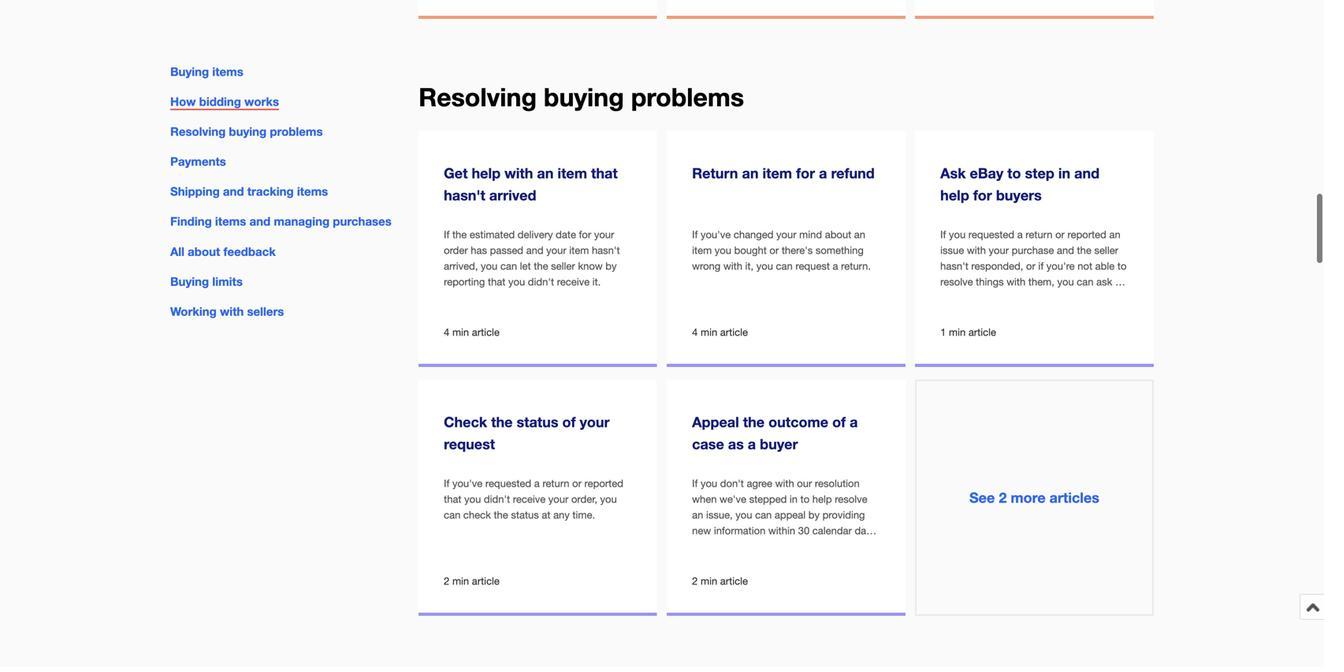 Task type: locate. For each thing, give the bounding box(es) containing it.
resolve up help.
[[941, 276, 973, 288]]

an up the able
[[1110, 229, 1121, 241]]

0 vertical spatial seller
[[1095, 244, 1119, 257]]

with left our
[[776, 478, 795, 490]]

0 vertical spatial request
[[796, 260, 830, 272]]

how bidding works
[[170, 95, 279, 109]]

the up as
[[743, 414, 765, 431]]

2 horizontal spatial 2
[[999, 490, 1007, 507]]

0 vertical spatial buying
[[170, 65, 209, 79]]

stepped
[[750, 494, 787, 506]]

if inside if you've requested a return or reported that you didn't receive your order, you can check the status at any time.
[[444, 478, 450, 490]]

reported up order,
[[585, 478, 624, 490]]

1 horizontal spatial resolving
[[419, 82, 537, 112]]

resolve inside if you don't agree with our resolution when we've stepped in to help resolve an issue, you can appeal by providing new information within 30 calendar days of the case closing.
[[835, 494, 868, 506]]

0 horizontal spatial didn't
[[484, 494, 510, 506]]

a down something on the top of the page
[[833, 260, 839, 272]]

an up new
[[692, 509, 704, 522]]

2 horizontal spatial hasn't
[[941, 260, 969, 272]]

0 vertical spatial case
[[692, 436, 724, 453]]

4 min article down wrong
[[692, 326, 748, 339]]

min for return an item for a refund
[[701, 326, 718, 339]]

1 vertical spatial items
[[297, 185, 328, 199]]

1 vertical spatial return
[[543, 478, 570, 490]]

problems
[[631, 82, 744, 112], [270, 125, 323, 139]]

buying
[[544, 82, 624, 112], [229, 125, 267, 139]]

item inside if you've changed your mind about an item you bought or there's something wrong with it, you can request a return.
[[692, 244, 712, 257]]

help down ask
[[941, 187, 970, 204]]

reported inside if you requested a return or reported an issue with your purchase and the seller hasn't responded, or if you're not able to resolve things with them, you can ask us to help.
[[1068, 229, 1107, 241]]

1 vertical spatial help
[[941, 187, 970, 204]]

2 horizontal spatial that
[[591, 165, 618, 182]]

buying items
[[170, 65, 243, 79]]

1 vertical spatial receive
[[513, 494, 546, 506]]

1 vertical spatial that
[[488, 276, 506, 288]]

or inside if you've changed your mind about an item you bought or there's something wrong with it, you can request a return.
[[770, 244, 779, 257]]

if inside if the estimated delivery date for your order has passed and your item hasn't arrived, you can let the seller know by reporting that you didn't receive it.
[[444, 229, 450, 241]]

0 horizontal spatial of
[[563, 414, 576, 431]]

you're
[[1047, 260, 1075, 272]]

1 horizontal spatial 2 min article
[[692, 575, 748, 588]]

article down check
[[472, 575, 500, 588]]

for down ebay at the top right of the page
[[974, 187, 993, 204]]

2 buying from the top
[[170, 275, 209, 289]]

your up know
[[594, 229, 614, 241]]

you down has
[[481, 260, 498, 272]]

for inside if the estimated delivery date for your order has passed and your item hasn't arrived, you can let the seller know by reporting that you didn't receive it.
[[579, 229, 592, 241]]

return an item for a refund
[[692, 165, 875, 182]]

4 min article down reporting
[[444, 326, 500, 339]]

0 horizontal spatial resolving
[[170, 125, 226, 139]]

the
[[453, 229, 467, 241], [1077, 244, 1092, 257], [534, 260, 548, 272], [491, 414, 513, 431], [743, 414, 765, 431], [494, 509, 508, 522], [704, 541, 719, 553]]

didn't
[[528, 276, 554, 288], [484, 494, 510, 506]]

seller up the able
[[1095, 244, 1119, 257]]

you right it,
[[757, 260, 773, 272]]

receive down know
[[557, 276, 590, 288]]

hasn't inside if you requested a return or reported an issue with your purchase and the seller hasn't responded, or if you're not able to resolve things with them, you can ask us to help.
[[941, 260, 969, 272]]

a inside if you requested a return or reported an issue with your purchase and the seller hasn't responded, or if you're not able to resolve things with them, you can ask us to help.
[[1018, 229, 1023, 241]]

1 horizontal spatial seller
[[1095, 244, 1119, 257]]

arrived
[[489, 187, 537, 204]]

you've for return an item for a refund
[[701, 229, 731, 241]]

managing
[[274, 215, 330, 229]]

article down reporting
[[472, 326, 500, 339]]

request down "check"
[[444, 436, 495, 453]]

in inside ask ebay to step in and help for buyers
[[1059, 165, 1071, 182]]

min right 1
[[949, 326, 966, 339]]

1 vertical spatial hasn't
[[592, 244, 620, 257]]

0 horizontal spatial that
[[444, 494, 462, 506]]

1 vertical spatial you've
[[453, 478, 483, 490]]

finding items and managing purchases link
[[170, 215, 392, 229]]

article for check the status of your request
[[472, 575, 500, 588]]

request
[[796, 260, 830, 272], [444, 436, 495, 453]]

2 vertical spatial hasn't
[[941, 260, 969, 272]]

0 vertical spatial didn't
[[528, 276, 554, 288]]

1 4 min article from the left
[[444, 326, 500, 339]]

buying limits
[[170, 275, 243, 289]]

you've inside if you've requested a return or reported that you didn't receive your order, you can check the status at any time.
[[453, 478, 483, 490]]

1 vertical spatial case
[[721, 541, 743, 553]]

if up wrong
[[692, 229, 698, 241]]

the inside if you don't agree with our resolution when we've stepped in to help resolve an issue, you can appeal by providing new information within 30 calendar days of the case closing.
[[704, 541, 719, 553]]

0 horizontal spatial reported
[[585, 478, 624, 490]]

status inside check the status of your request
[[517, 414, 559, 431]]

items up how bidding works
[[212, 65, 243, 79]]

2 for appeal the outcome of a case as a buyer
[[692, 575, 698, 588]]

with down limits
[[220, 305, 244, 319]]

1 buying from the top
[[170, 65, 209, 79]]

about
[[825, 229, 852, 241], [188, 245, 220, 259]]

ask
[[1097, 276, 1113, 288]]

resolving
[[419, 82, 537, 112], [170, 125, 226, 139]]

article down it,
[[721, 326, 748, 339]]

1 horizontal spatial in
[[1059, 165, 1071, 182]]

0 vertical spatial about
[[825, 229, 852, 241]]

and down delivery
[[526, 244, 544, 257]]

0 horizontal spatial 2
[[444, 575, 450, 588]]

1 horizontal spatial buying
[[544, 82, 624, 112]]

return inside if you requested a return or reported an issue with your purchase and the seller hasn't responded, or if you're not able to resolve things with them, you can ask us to help.
[[1026, 229, 1053, 241]]

can inside if you've changed your mind about an item you bought or there's something wrong with it, you can request a return.
[[776, 260, 793, 272]]

1 horizontal spatial you've
[[701, 229, 731, 241]]

2 min article
[[444, 575, 500, 588], [692, 575, 748, 588]]

1 horizontal spatial return
[[1026, 229, 1053, 241]]

hasn't up know
[[592, 244, 620, 257]]

your inside if you requested a return or reported an issue with your purchase and the seller hasn't responded, or if you're not able to resolve things with them, you can ask us to help.
[[989, 244, 1009, 257]]

1 horizontal spatial requested
[[969, 229, 1015, 241]]

see 2 more articles
[[970, 490, 1100, 507]]

1 vertical spatial for
[[974, 187, 993, 204]]

requested inside if you've requested a return or reported that you didn't receive your order, you can check the status at any time.
[[486, 478, 532, 490]]

with
[[505, 165, 533, 182], [967, 244, 986, 257], [724, 260, 743, 272], [1007, 276, 1026, 288], [220, 305, 244, 319], [776, 478, 795, 490]]

0 vertical spatial receive
[[557, 276, 590, 288]]

0 horizontal spatial resolve
[[835, 494, 868, 506]]

if inside if you don't agree with our resolution when we've stepped in to help resolve an issue, you can appeal by providing new information within 30 calendar days of the case closing.
[[692, 478, 698, 490]]

2 min article down check
[[444, 575, 500, 588]]

1 vertical spatial buying
[[170, 275, 209, 289]]

0 vertical spatial for
[[796, 165, 815, 182]]

1 horizontal spatial 4
[[692, 326, 698, 339]]

about right all on the top
[[188, 245, 220, 259]]

you up check
[[465, 494, 481, 506]]

the inside if you've requested a return or reported that you didn't receive your order, you can check the status at any time.
[[494, 509, 508, 522]]

and up the feedback
[[250, 215, 271, 229]]

in inside if you don't agree with our resolution when we've stepped in to help resolve an issue, you can appeal by providing new information within 30 calendar days of the case closing.
[[790, 494, 798, 506]]

0 horizontal spatial for
[[579, 229, 592, 241]]

didn't up check
[[484, 494, 510, 506]]

case down appeal
[[692, 436, 724, 453]]

2 horizontal spatial of
[[833, 414, 846, 431]]

seller inside if the estimated delivery date for your order has passed and your item hasn't arrived, you can let the seller know by reporting that you didn't receive it.
[[551, 260, 575, 272]]

request down there's
[[796, 260, 830, 272]]

2 vertical spatial items
[[215, 215, 246, 229]]

buying up working
[[170, 275, 209, 289]]

return up the purchase
[[1026, 229, 1053, 241]]

requested up responded,
[[969, 229, 1015, 241]]

not
[[1078, 260, 1093, 272]]

if inside if you requested a return or reported an issue with your purchase and the seller hasn't responded, or if you're not able to resolve things with them, you can ask us to help.
[[941, 229, 946, 241]]

0 horizontal spatial return
[[543, 478, 570, 490]]

1 horizontal spatial of
[[692, 541, 701, 553]]

1 vertical spatial requested
[[486, 478, 532, 490]]

reporting
[[444, 276, 485, 288]]

resolve inside if you requested a return or reported an issue with your purchase and the seller hasn't responded, or if you're not able to resolve things with them, you can ask us to help.
[[941, 276, 973, 288]]

hasn't
[[444, 187, 486, 204], [592, 244, 620, 257], [941, 260, 969, 272]]

can inside if you don't agree with our resolution when we've stepped in to help resolve an issue, you can appeal by providing new information within 30 calendar days of the case closing.
[[755, 509, 772, 522]]

return inside if you've requested a return or reported that you didn't receive your order, you can check the status at any time.
[[543, 478, 570, 490]]

step
[[1025, 165, 1055, 182]]

0 vertical spatial reported
[[1068, 229, 1107, 241]]

2 4 min article from the left
[[692, 326, 748, 339]]

by
[[606, 260, 617, 272], [809, 509, 820, 522]]

item up date on the top of the page
[[558, 165, 587, 182]]

0 horizontal spatial requested
[[486, 478, 532, 490]]

requested
[[969, 229, 1015, 241], [486, 478, 532, 490]]

in up the appeal
[[790, 494, 798, 506]]

resolve up providing
[[835, 494, 868, 506]]

you down let
[[509, 276, 525, 288]]

1 horizontal spatial resolve
[[941, 276, 973, 288]]

1 vertical spatial request
[[444, 436, 495, 453]]

get help with an item that hasn't arrived
[[444, 165, 618, 204]]

if you requested a return or reported an issue with your purchase and the seller hasn't responded, or if you're not able to resolve things with them, you can ask us to help.
[[941, 229, 1127, 304]]

if inside if you've changed your mind about an item you bought or there's something wrong with it, you can request a return.
[[692, 229, 698, 241]]

us
[[1116, 276, 1126, 288]]

a up the purchase
[[1018, 229, 1023, 241]]

2 vertical spatial for
[[579, 229, 592, 241]]

if for ask ebay to step in and help for buyers
[[941, 229, 946, 241]]

item up know
[[570, 244, 589, 257]]

receive inside if the estimated delivery date for your order has passed and your item hasn't arrived, you can let the seller know by reporting that you didn't receive it.
[[557, 276, 590, 288]]

article for return an item for a refund
[[721, 326, 748, 339]]

2 for check the status of your request
[[444, 575, 450, 588]]

if for appeal the outcome of a case as a buyer
[[692, 478, 698, 490]]

1 vertical spatial didn't
[[484, 494, 510, 506]]

0 vertical spatial hasn't
[[444, 187, 486, 204]]

how bidding works link
[[170, 95, 279, 110]]

with left it,
[[724, 260, 743, 272]]

a right as
[[748, 436, 756, 453]]

1 horizontal spatial about
[[825, 229, 852, 241]]

2 4 from the left
[[692, 326, 698, 339]]

case
[[692, 436, 724, 453], [721, 541, 743, 553]]

any
[[554, 509, 570, 522]]

0 vertical spatial you've
[[701, 229, 731, 241]]

can inside if the estimated delivery date for your order has passed and your item hasn't arrived, you can let the seller know by reporting that you didn't receive it.
[[501, 260, 517, 272]]

1 vertical spatial resolving buying problems
[[170, 125, 323, 139]]

if for return an item for a refund
[[692, 229, 698, 241]]

if
[[444, 229, 450, 241], [692, 229, 698, 241], [941, 229, 946, 241], [444, 478, 450, 490], [692, 478, 698, 490]]

0 vertical spatial help
[[472, 165, 501, 182]]

0 vertical spatial in
[[1059, 165, 1071, 182]]

if for check the status of your request
[[444, 478, 450, 490]]

buying up how
[[170, 65, 209, 79]]

if you don't agree with our resolution when we've stepped in to help resolve an issue, you can appeal by providing new information within 30 calendar days of the case closing.
[[692, 478, 877, 553]]

a down check the status of your request
[[534, 478, 540, 490]]

0 vertical spatial items
[[212, 65, 243, 79]]

help down resolution
[[813, 494, 832, 506]]

0 vertical spatial by
[[606, 260, 617, 272]]

appeal
[[775, 509, 806, 522]]

delivery
[[518, 229, 553, 241]]

hasn't inside get help with an item that hasn't arrived
[[444, 187, 486, 204]]

with up arrived
[[505, 165, 533, 182]]

the right let
[[534, 260, 548, 272]]

article down closing.
[[721, 575, 748, 588]]

0 horizontal spatial by
[[606, 260, 617, 272]]

reported up not
[[1068, 229, 1107, 241]]

if up when
[[692, 478, 698, 490]]

by inside if the estimated delivery date for your order has passed and your item hasn't arrived, you can let the seller know by reporting that you didn't receive it.
[[606, 260, 617, 272]]

time.
[[573, 509, 595, 522]]

0 vertical spatial problems
[[631, 82, 744, 112]]

4 down reporting
[[444, 326, 450, 339]]

0 horizontal spatial 4
[[444, 326, 450, 339]]

issue
[[941, 244, 965, 257]]

changed
[[734, 229, 774, 241]]

tracking
[[247, 185, 294, 199]]

for right date on the top of the page
[[579, 229, 592, 241]]

and right step
[[1075, 165, 1100, 182]]

things
[[976, 276, 1004, 288]]

0 vertical spatial resolve
[[941, 276, 973, 288]]

about up something on the top of the page
[[825, 229, 852, 241]]

status
[[517, 414, 559, 431], [511, 509, 539, 522]]

articles
[[1050, 490, 1100, 507]]

closing.
[[746, 541, 781, 553]]

the up order
[[453, 229, 467, 241]]

2 vertical spatial help
[[813, 494, 832, 506]]

our
[[797, 478, 812, 490]]

0 vertical spatial resolving buying problems
[[419, 82, 744, 112]]

0 horizontal spatial help
[[472, 165, 501, 182]]

seller left know
[[551, 260, 575, 272]]

and inside if the estimated delivery date for your order has passed and your item hasn't arrived, you can let the seller know by reporting that you didn't receive it.
[[526, 244, 544, 257]]

can down not
[[1077, 276, 1094, 288]]

the right "check"
[[491, 414, 513, 431]]

items for buying items
[[212, 65, 243, 79]]

for inside ask ebay to step in and help for buyers
[[974, 187, 993, 204]]

requested inside if you requested a return or reported an issue with your purchase and the seller hasn't responded, or if you're not able to resolve things with them, you can ask us to help.
[[969, 229, 1015, 241]]

min down new
[[701, 575, 718, 588]]

1 horizontal spatial by
[[809, 509, 820, 522]]

or up order,
[[573, 478, 582, 490]]

0 horizontal spatial 2 min article
[[444, 575, 500, 588]]

the up not
[[1077, 244, 1092, 257]]

1 vertical spatial status
[[511, 509, 539, 522]]

0 horizontal spatial you've
[[453, 478, 483, 490]]

0 horizontal spatial 4 min article
[[444, 326, 500, 339]]

0 vertical spatial status
[[517, 414, 559, 431]]

1 4 from the left
[[444, 326, 450, 339]]

can down there's
[[776, 260, 793, 272]]

and up you're
[[1057, 244, 1075, 257]]

seller inside if you requested a return or reported an issue with your purchase and the seller hasn't responded, or if you're not able to resolve things with them, you can ask us to help.
[[1095, 244, 1119, 257]]

can
[[501, 260, 517, 272], [776, 260, 793, 272], [1077, 276, 1094, 288], [444, 509, 461, 522], [755, 509, 772, 522]]

date
[[556, 229, 576, 241]]

to down our
[[801, 494, 810, 506]]

resolution
[[815, 478, 860, 490]]

0 horizontal spatial in
[[790, 494, 798, 506]]

an up something on the top of the page
[[855, 229, 866, 241]]

item
[[558, 165, 587, 182], [763, 165, 793, 182], [570, 244, 589, 257], [692, 244, 712, 257]]

2 horizontal spatial for
[[974, 187, 993, 204]]

1 vertical spatial by
[[809, 509, 820, 522]]

1 horizontal spatial reported
[[1068, 229, 1107, 241]]

and inside ask ebay to step in and help for buyers
[[1075, 165, 1100, 182]]

you've for check the status of your request
[[453, 478, 483, 490]]

buying for buying limits
[[170, 275, 209, 289]]

of for outcome
[[833, 414, 846, 431]]

0 horizontal spatial problems
[[270, 125, 323, 139]]

of
[[563, 414, 576, 431], [833, 414, 846, 431], [692, 541, 701, 553]]

1 horizontal spatial 4 min article
[[692, 326, 748, 339]]

payments
[[170, 155, 226, 169]]

min down reporting
[[453, 326, 469, 339]]

receive
[[557, 276, 590, 288], [513, 494, 546, 506]]

an inside if you don't agree with our resolution when we've stepped in to help resolve an issue, you can appeal by providing new information within 30 calendar days of the case closing.
[[692, 509, 704, 522]]

with inside if you've changed your mind about an item you bought or there's something wrong with it, you can request a return.
[[724, 260, 743, 272]]

1 vertical spatial reported
[[585, 478, 624, 490]]

the down new
[[704, 541, 719, 553]]

return.
[[841, 260, 871, 272]]

know
[[578, 260, 603, 272]]

status right "check"
[[517, 414, 559, 431]]

1 vertical spatial resolve
[[835, 494, 868, 506]]

of inside appeal the outcome of a case as a buyer
[[833, 414, 846, 431]]

status inside if you've requested a return or reported that you didn't receive your order, you can check the status at any time.
[[511, 509, 539, 522]]

min down wrong
[[701, 326, 718, 339]]

your up there's
[[777, 229, 797, 241]]

1 horizontal spatial hasn't
[[592, 244, 620, 257]]

items
[[212, 65, 243, 79], [297, 185, 328, 199], [215, 215, 246, 229]]

0 horizontal spatial about
[[188, 245, 220, 259]]

return up "any"
[[543, 478, 570, 490]]

if down "check"
[[444, 478, 450, 490]]

or
[[1056, 229, 1065, 241], [770, 244, 779, 257], [1027, 260, 1036, 272], [573, 478, 582, 490]]

you've inside if you've changed your mind about an item you bought or there's something wrong with it, you can request a return.
[[701, 229, 731, 241]]

shipping and tracking items
[[170, 185, 328, 199]]

for
[[796, 165, 815, 182], [974, 187, 993, 204], [579, 229, 592, 241]]

you've
[[701, 229, 731, 241], [453, 478, 483, 490]]

seller
[[1095, 244, 1119, 257], [551, 260, 575, 272]]

check
[[464, 509, 491, 522]]

you've up wrong
[[701, 229, 731, 241]]

items up managing
[[297, 185, 328, 199]]

your up responded,
[[989, 244, 1009, 257]]

receive up at
[[513, 494, 546, 506]]

or left there's
[[770, 244, 779, 257]]

by right know
[[606, 260, 617, 272]]

for left refund
[[796, 165, 815, 182]]

your
[[594, 229, 614, 241], [777, 229, 797, 241], [547, 244, 567, 257], [989, 244, 1009, 257], [580, 414, 610, 431], [549, 494, 569, 506]]

of inside check the status of your request
[[563, 414, 576, 431]]

article for appeal the outcome of a case as a buyer
[[721, 575, 748, 588]]

if up order
[[444, 229, 450, 241]]

item up wrong
[[692, 244, 712, 257]]

1 horizontal spatial for
[[796, 165, 815, 182]]

0 horizontal spatial buying
[[229, 125, 267, 139]]

2 vertical spatial that
[[444, 494, 462, 506]]

min for get help with an item that hasn't arrived
[[453, 326, 469, 339]]

1 vertical spatial in
[[790, 494, 798, 506]]

1 horizontal spatial 2
[[692, 575, 698, 588]]

reported for ask ebay to step in and help for buyers
[[1068, 229, 1107, 241]]

reported inside if you've requested a return or reported that you didn't receive your order, you can check the status at any time.
[[585, 478, 624, 490]]

an inside if you requested a return or reported an issue with your purchase and the seller hasn't responded, or if you're not able to resolve things with them, you can ask us to help.
[[1110, 229, 1121, 241]]

1 horizontal spatial that
[[488, 276, 506, 288]]

your up "any"
[[549, 494, 569, 506]]

4 down wrong
[[692, 326, 698, 339]]

items up all about feedback link
[[215, 215, 246, 229]]

payments link
[[170, 155, 226, 169]]

to up buyers
[[1008, 165, 1021, 182]]

you
[[949, 229, 966, 241], [715, 244, 732, 257], [481, 260, 498, 272], [757, 260, 773, 272], [509, 276, 525, 288], [1058, 276, 1074, 288], [701, 478, 718, 490], [465, 494, 481, 506], [600, 494, 617, 506], [736, 509, 753, 522]]

a right outcome
[[850, 414, 858, 431]]

0 vertical spatial return
[[1026, 229, 1053, 241]]

1 vertical spatial buying
[[229, 125, 267, 139]]

1 horizontal spatial receive
[[557, 276, 590, 288]]

help
[[472, 165, 501, 182], [941, 187, 970, 204], [813, 494, 832, 506]]

able
[[1096, 260, 1115, 272]]

can left check
[[444, 509, 461, 522]]

0 horizontal spatial receive
[[513, 494, 546, 506]]

0 horizontal spatial request
[[444, 436, 495, 453]]

0 horizontal spatial hasn't
[[444, 187, 486, 204]]

reported for check the status of your request
[[585, 478, 624, 490]]

1 2 min article from the left
[[444, 575, 500, 588]]

buying limits link
[[170, 275, 243, 289]]

2 2 min article from the left
[[692, 575, 748, 588]]



Task type: vqa. For each thing, say whether or not it's contained in the screenshot.
the left from
no



Task type: describe. For each thing, give the bounding box(es) containing it.
there's
[[782, 244, 813, 257]]

to inside if you don't agree with our resolution when we've stepped in to help resolve an issue, you can appeal by providing new information within 30 calendar days of the case closing.
[[801, 494, 810, 506]]

ask ebay to step in and help for buyers
[[941, 165, 1100, 204]]

receive inside if you've requested a return or reported that you didn't receive your order, you can check the status at any time.
[[513, 494, 546, 506]]

see
[[970, 490, 995, 507]]

hasn't inside if the estimated delivery date for your order has passed and your item hasn't arrived, you can let the seller know by reporting that you didn't receive it.
[[592, 244, 620, 257]]

article for get help with an item that hasn't arrived
[[472, 326, 500, 339]]

wrong
[[692, 260, 721, 272]]

agree
[[747, 478, 773, 490]]

if you've changed your mind about an item you bought or there's something wrong with it, you can request a return.
[[692, 229, 871, 272]]

about inside if you've changed your mind about an item you bought or there's something wrong with it, you can request a return.
[[825, 229, 852, 241]]

if the estimated delivery date for your order has passed and your item hasn't arrived, you can let the seller know by reporting that you didn't receive it.
[[444, 229, 620, 288]]

the inside appeal the outcome of a case as a buyer
[[743, 414, 765, 431]]

how
[[170, 95, 196, 109]]

as
[[728, 436, 744, 453]]

item inside get help with an item that hasn't arrived
[[558, 165, 587, 182]]

purchases
[[333, 215, 392, 229]]

1 horizontal spatial problems
[[631, 82, 744, 112]]

it,
[[746, 260, 754, 272]]

order,
[[572, 494, 598, 506]]

if
[[1039, 260, 1044, 272]]

30
[[798, 525, 810, 537]]

2 min article for case
[[692, 575, 748, 588]]

your inside check the status of your request
[[580, 414, 610, 431]]

or up you're
[[1056, 229, 1065, 241]]

to inside ask ebay to step in and help for buyers
[[1008, 165, 1021, 182]]

mind
[[800, 229, 822, 241]]

that inside if the estimated delivery date for your order has passed and your item hasn't arrived, you can let the seller know by reporting that you didn't receive it.
[[488, 276, 506, 288]]

bidding
[[199, 95, 241, 109]]

you up wrong
[[715, 244, 732, 257]]

more
[[1011, 490, 1046, 507]]

or left if
[[1027, 260, 1036, 272]]

request inside if you've changed your mind about an item you bought or there's something wrong with it, you can request a return.
[[796, 260, 830, 272]]

return
[[692, 165, 738, 182]]

providing
[[823, 509, 865, 522]]

buyer
[[760, 436, 798, 453]]

4 for return an item for a refund
[[692, 326, 698, 339]]

with inside if you don't agree with our resolution when we've stepped in to help resolve an issue, you can appeal by providing new information within 30 calendar days of the case closing.
[[776, 478, 795, 490]]

0 vertical spatial resolving
[[419, 82, 537, 112]]

4 min article for return an item for a refund
[[692, 326, 748, 339]]

them,
[[1029, 276, 1055, 288]]

working with sellers
[[170, 305, 284, 319]]

return for step
[[1026, 229, 1053, 241]]

can inside if you requested a return or reported an issue with your purchase and the seller hasn't responded, or if you're not able to resolve things with them, you can ask us to help.
[[1077, 276, 1094, 288]]

didn't inside if you've requested a return or reported that you didn't receive your order, you can check the status at any time.
[[484, 494, 510, 506]]

the inside check the status of your request
[[491, 414, 513, 431]]

0 vertical spatial buying
[[544, 82, 624, 112]]

and left the tracking
[[223, 185, 244, 199]]

bought
[[735, 244, 767, 257]]

you up "issue"
[[949, 229, 966, 241]]

you up information
[[736, 509, 753, 522]]

working with sellers link
[[170, 305, 284, 319]]

all about feedback
[[170, 245, 276, 259]]

when
[[692, 494, 717, 506]]

resolving buying problems link
[[170, 125, 323, 139]]

min for check the status of your request
[[453, 575, 469, 588]]

help inside ask ebay to step in and help for buyers
[[941, 187, 970, 204]]

at
[[542, 509, 551, 522]]

1
[[941, 326, 946, 339]]

didn't inside if the estimated delivery date for your order has passed and your item hasn't arrived, you can let the seller know by reporting that you didn't receive it.
[[528, 276, 554, 288]]

limits
[[212, 275, 243, 289]]

if you've requested a return or reported that you didn't receive your order, you can check the status at any time.
[[444, 478, 624, 522]]

0 horizontal spatial resolving buying problems
[[170, 125, 323, 139]]

check the status of your request
[[444, 414, 610, 453]]

requested for the
[[486, 478, 532, 490]]

your inside if you've requested a return or reported that you didn't receive your order, you can check the status at any time.
[[549, 494, 569, 506]]

help.
[[953, 292, 975, 304]]

can inside if you've requested a return or reported that you didn't receive your order, you can check the status at any time.
[[444, 509, 461, 522]]

outcome
[[769, 414, 829, 431]]

request inside check the status of your request
[[444, 436, 495, 453]]

min for appeal the outcome of a case as a buyer
[[701, 575, 718, 588]]

and inside if you requested a return or reported an issue with your purchase and the seller hasn't responded, or if you're not able to resolve things with them, you can ask us to help.
[[1057, 244, 1075, 257]]

an right return
[[742, 165, 759, 182]]

all about feedback link
[[170, 245, 276, 259]]

1 vertical spatial problems
[[270, 125, 323, 139]]

works
[[245, 95, 279, 109]]

help inside get help with an item that hasn't arrived
[[472, 165, 501, 182]]

let
[[520, 260, 531, 272]]

finding
[[170, 215, 212, 229]]

or inside if you've requested a return or reported that you didn't receive your order, you can check the status at any time.
[[573, 478, 582, 490]]

feedback
[[224, 245, 276, 259]]

help inside if you don't agree with our resolution when we've stepped in to help resolve an issue, you can appeal by providing new information within 30 calendar days of the case closing.
[[813, 494, 832, 506]]

2 min article for request
[[444, 575, 500, 588]]

with inside get help with an item that hasn't arrived
[[505, 165, 533, 182]]

1 vertical spatial resolving
[[170, 125, 226, 139]]

items for finding items and managing purchases
[[215, 215, 246, 229]]

to left help.
[[941, 292, 950, 304]]

min for ask ebay to step in and help for buyers
[[949, 326, 966, 339]]

of inside if you don't agree with our resolution when we've stepped in to help resolve an issue, you can appeal by providing new information within 30 calendar days of the case closing.
[[692, 541, 701, 553]]

your down date on the top of the page
[[547, 244, 567, 257]]

ebay
[[970, 165, 1004, 182]]

has
[[471, 244, 487, 257]]

the inside if you requested a return or reported an issue with your purchase and the seller hasn't responded, or if you're not able to resolve things with them, you can ask us to help.
[[1077, 244, 1092, 257]]

a left refund
[[819, 165, 827, 182]]

4 min article for get help with an item that hasn't arrived
[[444, 326, 500, 339]]

with right "issue"
[[967, 244, 986, 257]]

something
[[816, 244, 864, 257]]

that inside get help with an item that hasn't arrived
[[591, 165, 618, 182]]

check
[[444, 414, 487, 431]]

item inside if the estimated delivery date for your order has passed and your item hasn't arrived, you can let the seller know by reporting that you didn't receive it.
[[570, 244, 589, 257]]

responded,
[[972, 260, 1024, 272]]

shipping
[[170, 185, 220, 199]]

arrived,
[[444, 260, 478, 272]]

refund
[[831, 165, 875, 182]]

1 min article
[[941, 326, 997, 339]]

all
[[170, 245, 185, 259]]

case inside appeal the outcome of a case as a buyer
[[692, 436, 724, 453]]

you up when
[[701, 478, 718, 490]]

your inside if you've changed your mind about an item you bought or there's something wrong with it, you can request a return.
[[777, 229, 797, 241]]

you right order,
[[600, 494, 617, 506]]

article for ask ebay to step in and help for buyers
[[969, 326, 997, 339]]

issue,
[[706, 509, 733, 522]]

we've
[[720, 494, 747, 506]]

to up the us
[[1118, 260, 1127, 272]]

don't
[[720, 478, 744, 490]]

an inside get help with an item that hasn't arrived
[[537, 165, 554, 182]]

buying items link
[[170, 65, 243, 79]]

within
[[769, 525, 796, 537]]

an inside if you've changed your mind about an item you bought or there's something wrong with it, you can request a return.
[[855, 229, 866, 241]]

item right return
[[763, 165, 793, 182]]

return for of
[[543, 478, 570, 490]]

that inside if you've requested a return or reported that you didn't receive your order, you can check the status at any time.
[[444, 494, 462, 506]]

case inside if you don't agree with our resolution when we've stepped in to help resolve an issue, you can appeal by providing new information within 30 calendar days of the case closing.
[[721, 541, 743, 553]]

of for status
[[563, 414, 576, 431]]

calendar
[[813, 525, 852, 537]]

4 for get help with an item that hasn't arrived
[[444, 326, 450, 339]]

get
[[444, 165, 468, 182]]

if for get help with an item that hasn't arrived
[[444, 229, 450, 241]]

you down you're
[[1058, 276, 1074, 288]]

purchase
[[1012, 244, 1054, 257]]

buying for buying items
[[170, 65, 209, 79]]

days
[[855, 525, 877, 537]]

information
[[714, 525, 766, 537]]

sellers
[[247, 305, 284, 319]]

shipping and tracking items link
[[170, 185, 328, 199]]

requested for ebay
[[969, 229, 1015, 241]]

by inside if you don't agree with our resolution when we've stepped in to help resolve an issue, you can appeal by providing new information within 30 calendar days of the case closing.
[[809, 509, 820, 522]]

1 vertical spatial about
[[188, 245, 220, 259]]

a inside if you've changed your mind about an item you bought or there's something wrong with it, you can request a return.
[[833, 260, 839, 272]]

order
[[444, 244, 468, 257]]

passed
[[490, 244, 524, 257]]

appeal
[[692, 414, 739, 431]]

buyers
[[996, 187, 1042, 204]]

new
[[692, 525, 711, 537]]

with down responded,
[[1007, 276, 1026, 288]]

a inside if you've requested a return or reported that you didn't receive your order, you can check the status at any time.
[[534, 478, 540, 490]]

appeal the outcome of a case as a buyer
[[692, 414, 858, 453]]



